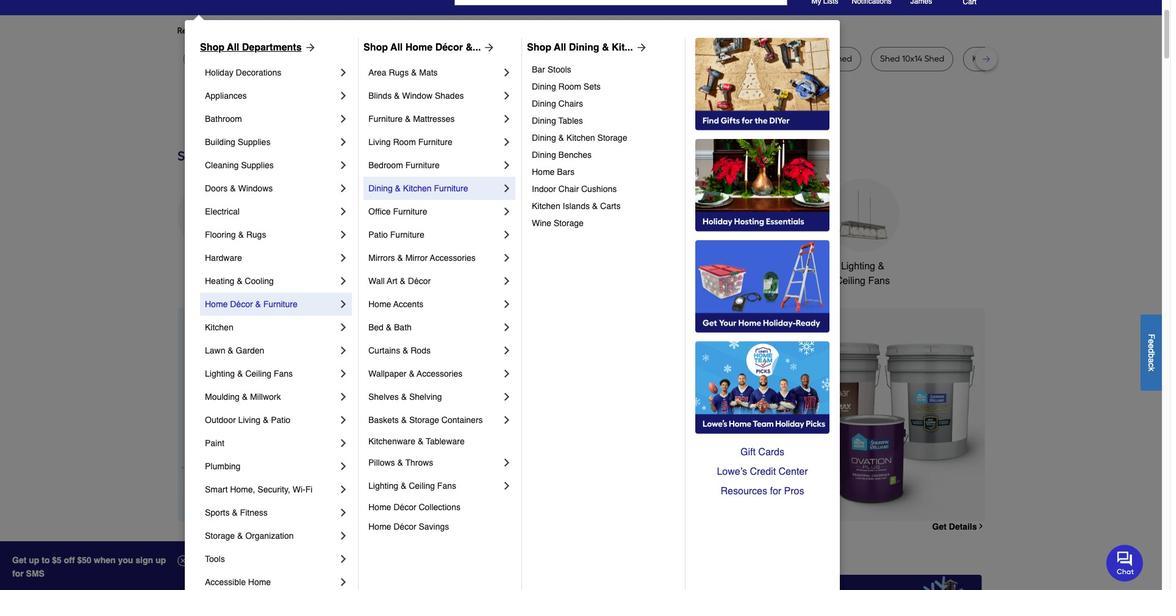 Task type: locate. For each thing, give the bounding box(es) containing it.
1 horizontal spatial you
[[397, 26, 411, 36]]

room up bedroom furniture
[[393, 137, 416, 147]]

shop all departments
[[200, 42, 302, 53]]

kitchen up lawn
[[205, 323, 234, 333]]

1 arrow right image from the left
[[302, 41, 316, 54]]

1 vertical spatial bathroom
[[657, 261, 699, 272]]

décor up home décor savings
[[394, 503, 417, 513]]

get your home holiday-ready. image
[[696, 240, 830, 333]]

2 horizontal spatial fans
[[869, 276, 890, 287]]

chevron right image for curtains & rods
[[501, 345, 513, 357]]

arrow left image
[[404, 415, 417, 427]]

chevron right image for sports & fitness
[[337, 507, 350, 519]]

more left suggestions
[[312, 26, 332, 36]]

all
[[227, 42, 239, 53], [391, 42, 403, 53], [554, 42, 567, 53]]

Search Query text field
[[455, 0, 732, 5]]

1 horizontal spatial lighting
[[369, 482, 399, 491]]

kitchenware
[[369, 437, 416, 447]]

hardware link
[[205, 247, 337, 270]]

all down recommended searches for you
[[227, 42, 239, 53]]

ceiling for the lighting & ceiling fans link to the left
[[245, 369, 272, 379]]

chevron right image for heating & cooling
[[337, 275, 350, 287]]

2 horizontal spatial arrow right image
[[633, 41, 648, 54]]

lowe's credit center
[[717, 467, 808, 478]]

home décor collections link
[[369, 498, 513, 518]]

living down the moulding & millwork
[[238, 416, 261, 425]]

holiday
[[205, 68, 234, 78]]

arrow right image up holiday decorations link
[[302, 41, 316, 54]]

0 vertical spatial ceiling
[[836, 276, 866, 287]]

fans inside lighting & ceiling fans
[[869, 276, 890, 287]]

décor left &...
[[436, 42, 463, 53]]

room up chairs
[[559, 82, 582, 92]]

shop down more suggestions for you link
[[364, 42, 388, 53]]

you for more suggestions for you
[[397, 26, 411, 36]]

furniture & mattresses link
[[369, 107, 501, 131]]

1 horizontal spatial living
[[369, 137, 391, 147]]

1 horizontal spatial more
[[312, 26, 332, 36]]

0 horizontal spatial bathroom
[[205, 114, 242, 124]]

2 vertical spatial fans
[[437, 482, 456, 491]]

shop down recommended
[[200, 42, 225, 53]]

get inside get up to $5 off $50 when you sign up for sms
[[12, 556, 26, 566]]

benches
[[559, 150, 592, 160]]

0 vertical spatial bathroom
[[205, 114, 242, 124]]

0 vertical spatial decorations
[[236, 68, 282, 78]]

appliances inside button
[[190, 261, 238, 272]]

storage up dining benches link
[[598, 133, 628, 143]]

mats
[[419, 68, 438, 78]]

f e e d b a c k
[[1147, 334, 1157, 372]]

when
[[94, 556, 116, 566]]

dining up 'office'
[[369, 184, 393, 193]]

f e e d b a c k button
[[1141, 315, 1163, 391]]

shelves & shelving
[[369, 392, 442, 402]]

0 horizontal spatial lighting
[[205, 369, 235, 379]]

appliances up heating
[[190, 261, 238, 272]]

arrow right image inside shop all departments link
[[302, 41, 316, 54]]

0 vertical spatial rugs
[[389, 68, 409, 78]]

bathroom inside "link"
[[205, 114, 242, 124]]

décor inside the home décor collections link
[[394, 503, 417, 513]]

you for recommended searches for you
[[288, 26, 303, 36]]

1 vertical spatial more
[[177, 544, 218, 563]]

throws
[[406, 458, 434, 468]]

2 shop from the left
[[364, 42, 388, 53]]

up right sign
[[156, 556, 166, 566]]

décor down home décor collections
[[394, 522, 417, 532]]

home inside "link"
[[532, 167, 555, 177]]

home,
[[230, 485, 255, 495]]

more suggestions for you
[[312, 26, 411, 36]]

arrow right image for shop all departments
[[302, 41, 316, 54]]

1 horizontal spatial decorations
[[373, 276, 425, 287]]

chevron right image for kitchen
[[337, 322, 350, 334]]

chairs
[[559, 99, 583, 109]]

decorations down 'christmas'
[[373, 276, 425, 287]]

room for living
[[393, 137, 416, 147]]

all up stools
[[554, 42, 567, 53]]

chevron right image for accessible home
[[337, 577, 350, 589]]

2 up from the left
[[156, 556, 166, 566]]

decorations for christmas
[[373, 276, 425, 287]]

all inside shop all dining & kit... link
[[554, 42, 567, 53]]

chevron right image for lawn & garden
[[337, 345, 350, 357]]

3 shop from the left
[[527, 42, 552, 53]]

0 horizontal spatial fans
[[274, 369, 293, 379]]

fi
[[306, 485, 313, 495]]

bedroom furniture link
[[369, 154, 501, 177]]

gift cards
[[741, 447, 785, 458]]

2 vertical spatial lighting
[[369, 482, 399, 491]]

you
[[288, 26, 303, 36], [397, 26, 411, 36]]

storage down kitchen islands & carts on the top of page
[[554, 218, 584, 228]]

dining for dining room sets
[[532, 82, 556, 92]]

holiday hosting essentials. image
[[696, 139, 830, 232]]

arrow right image left toilet
[[481, 41, 496, 54]]

0 vertical spatial lighting & ceiling fans link
[[205, 363, 337, 386]]

chevron right image for moulding & millwork
[[337, 391, 350, 403]]

lighting & ceiling fans button
[[827, 179, 900, 289]]

kitchen down indoor
[[532, 201, 561, 211]]

dining down dining chairs
[[532, 116, 556, 126]]

chevron right image for holiday decorations
[[337, 67, 350, 79]]

chevron right image for wall art & décor
[[501, 275, 513, 287]]

décor down heating & cooling
[[230, 300, 253, 309]]

0 vertical spatial get
[[933, 522, 947, 532]]

all up area rugs & mats
[[391, 42, 403, 53]]

sports & fitness link
[[205, 502, 337, 525]]

supplies up windows
[[241, 161, 274, 170]]

pros
[[785, 486, 805, 497]]

all for departments
[[227, 42, 239, 53]]

get
[[933, 522, 947, 532], [12, 556, 26, 566]]

kitchen islands & carts link
[[532, 198, 677, 215]]

kitchen for kitchen faucets
[[457, 261, 490, 272]]

blinds
[[369, 91, 392, 101]]

get for get up to $5 off $50 when you sign up for sms
[[12, 556, 26, 566]]

1 vertical spatial get
[[12, 556, 26, 566]]

you inside more suggestions for you link
[[397, 26, 411, 36]]

mattresses
[[413, 114, 455, 124]]

home inside button
[[772, 261, 798, 272]]

1 vertical spatial patio
[[271, 416, 291, 425]]

kitchen up benches
[[567, 133, 595, 143]]

0 horizontal spatial room
[[393, 137, 416, 147]]

lighting & ceiling fans link up millwork
[[205, 363, 337, 386]]

1 horizontal spatial lighting & ceiling fans link
[[369, 475, 501, 498]]

bath
[[394, 323, 412, 333]]

kitchen faucets
[[457, 261, 527, 272]]

shed left 10x14
[[881, 54, 900, 64]]

1 vertical spatial room
[[393, 137, 416, 147]]

up to 25 percent off select small appliances. image
[[454, 575, 709, 591]]

1 vertical spatial lighting
[[205, 369, 235, 379]]

lighting
[[842, 261, 876, 272], [205, 369, 235, 379], [369, 482, 399, 491]]

deals
[[272, 544, 318, 563]]

0 vertical spatial patio
[[369, 230, 388, 240]]

cooling
[[245, 276, 274, 286]]

0 horizontal spatial lighting & ceiling fans link
[[205, 363, 337, 386]]

2 arrow right image from the left
[[481, 41, 496, 54]]

ceiling inside lighting & ceiling fans
[[836, 276, 866, 287]]

décor inside shop all home décor &... link
[[436, 42, 463, 53]]

doors & windows link
[[205, 177, 337, 200]]

0 horizontal spatial decorations
[[236, 68, 282, 78]]

area rugs & mats
[[369, 68, 438, 78]]

home bars
[[532, 167, 575, 177]]

tables
[[559, 116, 583, 126]]

1 all from the left
[[227, 42, 239, 53]]

recommended searches for you
[[177, 26, 303, 36]]

1 vertical spatial rugs
[[246, 230, 266, 240]]

heating
[[205, 276, 235, 286]]

shed right the storage
[[833, 54, 853, 64]]

lighting for the lighting & ceiling fans link to the left
[[205, 369, 235, 379]]

you up departments
[[288, 26, 303, 36]]

2 shed from the left
[[833, 54, 853, 64]]

patio
[[369, 230, 388, 240], [271, 416, 291, 425]]

kitchen link
[[205, 316, 337, 339]]

1 horizontal spatial rugs
[[389, 68, 409, 78]]

shop
[[200, 42, 225, 53], [364, 42, 388, 53], [527, 42, 552, 53]]

dining down bar at the left
[[532, 82, 556, 92]]

dining for dining & kitchen storage
[[532, 133, 556, 143]]

tableware
[[426, 437, 465, 447]]

1 horizontal spatial ceiling
[[409, 482, 435, 491]]

chevron right image for furniture & mattresses
[[501, 113, 513, 125]]

1 horizontal spatial bathroom
[[657, 261, 699, 272]]

chevron right image for appliances
[[337, 90, 350, 102]]

indoor chair cushions link
[[532, 181, 677, 198]]

2 vertical spatial ceiling
[[409, 482, 435, 491]]

baskets
[[369, 416, 399, 425]]

kitchen down bedroom furniture
[[403, 184, 432, 193]]

all inside shop all home décor &... link
[[391, 42, 403, 53]]

chevron right image for cleaning supplies
[[337, 159, 350, 171]]

kitchen left faucets
[[457, 261, 490, 272]]

storage & organization link
[[205, 525, 337, 548]]

0 horizontal spatial all
[[227, 42, 239, 53]]

chevron right image
[[337, 90, 350, 102], [501, 113, 513, 125], [337, 136, 350, 148], [337, 159, 350, 171], [501, 159, 513, 171], [337, 182, 350, 195], [337, 206, 350, 218], [501, 206, 513, 218], [337, 229, 350, 241], [501, 252, 513, 264], [337, 275, 350, 287], [337, 298, 350, 311], [501, 298, 513, 311], [337, 345, 350, 357], [337, 368, 350, 380], [337, 414, 350, 427], [337, 507, 350, 519], [337, 530, 350, 543], [337, 554, 350, 566], [337, 577, 350, 589]]

dining down dining tables in the top of the page
[[532, 133, 556, 143]]

lighting for bottommost the lighting & ceiling fans link
[[369, 482, 399, 491]]

shed left outdoor
[[717, 54, 737, 64]]

more up accessible
[[177, 544, 218, 563]]

2 all from the left
[[391, 42, 403, 53]]

0 vertical spatial room
[[559, 82, 582, 92]]

for
[[276, 26, 287, 36], [384, 26, 395, 36], [770, 486, 782, 497], [12, 569, 24, 579]]

chair
[[559, 184, 579, 194]]

1 vertical spatial accessories
[[417, 369, 463, 379]]

kitchen inside button
[[457, 261, 490, 272]]

christmas
[[377, 261, 421, 272]]

2 horizontal spatial all
[[554, 42, 567, 53]]

0 horizontal spatial smart
[[205, 485, 228, 495]]

2 horizontal spatial lighting
[[842, 261, 876, 272]]

e up b
[[1147, 344, 1157, 349]]

up left the to
[[29, 556, 39, 566]]

lighting & ceiling fans link up collections
[[369, 475, 501, 498]]

1 e from the top
[[1147, 339, 1157, 344]]

1 vertical spatial ceiling
[[245, 369, 272, 379]]

wall art & décor link
[[369, 270, 501, 293]]

for right suggestions
[[384, 26, 395, 36]]

chevron right image for home décor & furniture
[[337, 298, 350, 311]]

decorations down shop all departments link
[[236, 68, 282, 78]]

more inside recommended searches for you heading
[[312, 26, 332, 36]]

1 horizontal spatial lighting & ceiling fans
[[369, 482, 456, 491]]

1 vertical spatial supplies
[[241, 161, 274, 170]]

chevron right image for office furniture
[[501, 206, 513, 218]]

0 horizontal spatial up
[[29, 556, 39, 566]]

you up the shop all home décor &...
[[397, 26, 411, 36]]

0 horizontal spatial shop
[[200, 42, 225, 53]]

storage inside storage & organization link
[[205, 532, 235, 541]]

1 horizontal spatial smart
[[743, 261, 769, 272]]

2 you from the left
[[397, 26, 411, 36]]

0 horizontal spatial arrow right image
[[302, 41, 316, 54]]

arrow right image inside shop all dining & kit... link
[[633, 41, 648, 54]]

lighting & ceiling fans inside button
[[836, 261, 890, 287]]

storage up kitchenware & tableware on the bottom of page
[[409, 416, 439, 425]]

2 e from the top
[[1147, 344, 1157, 349]]

0 vertical spatial accessories
[[430, 253, 476, 263]]

&...
[[466, 42, 481, 53]]

pillows
[[369, 458, 395, 468]]

office furniture link
[[369, 200, 501, 223]]

0 vertical spatial fans
[[869, 276, 890, 287]]

2 horizontal spatial ceiling
[[836, 276, 866, 287]]

christmas decorations button
[[363, 179, 436, 289]]

accessories up shelves & shelving link
[[417, 369, 463, 379]]

building supplies link
[[205, 131, 337, 154]]

storage inside the dining & kitchen storage link
[[598, 133, 628, 143]]

furniture up bedroom furniture link
[[418, 137, 453, 147]]

chevron right image for paint
[[337, 438, 350, 450]]

home inside 'link'
[[248, 578, 271, 588]]

supplies up cleaning supplies
[[238, 137, 271, 147]]

chevron right image for mirrors & mirror accessories
[[501, 252, 513, 264]]

1 horizontal spatial arrow right image
[[481, 41, 496, 54]]

rugs right the area
[[389, 68, 409, 78]]

get left details
[[933, 522, 947, 532]]

security,
[[258, 485, 290, 495]]

off
[[64, 556, 75, 566]]

kitchen for kitchen
[[205, 323, 234, 333]]

more for more great deals
[[177, 544, 218, 563]]

patio down moulding & millwork link
[[271, 416, 291, 425]]

more for more suggestions for you
[[312, 26, 332, 36]]

indoor
[[532, 184, 556, 194]]

chat invite button image
[[1107, 545, 1144, 582]]

1 vertical spatial lighting & ceiling fans link
[[369, 475, 501, 498]]

0 horizontal spatial you
[[288, 26, 303, 36]]

suggestions
[[334, 26, 382, 36]]

all for dining
[[554, 42, 567, 53]]

chevron right image inside "get details" "link"
[[977, 523, 985, 531]]

get up sms
[[12, 556, 26, 566]]

1 horizontal spatial all
[[391, 42, 403, 53]]

0 horizontal spatial rugs
[[246, 230, 266, 240]]

shop all home décor &...
[[364, 42, 481, 53]]

lawn
[[205, 346, 225, 356]]

1 vertical spatial appliances
[[190, 261, 238, 272]]

doors & windows
[[205, 184, 273, 193]]

decorations inside button
[[373, 276, 425, 287]]

heating & cooling link
[[205, 270, 337, 293]]

ceiling for bottommost the lighting & ceiling fans link
[[409, 482, 435, 491]]

chevron right image for hardware
[[337, 252, 350, 264]]

smart home
[[743, 261, 798, 272]]

3 all from the left
[[554, 42, 567, 53]]

paint
[[205, 439, 225, 449]]

arrow right image
[[302, 41, 316, 54], [481, 41, 496, 54], [633, 41, 648, 54]]

cleaning supplies
[[205, 161, 274, 170]]

millwork
[[250, 392, 281, 402]]

recommended
[[177, 26, 236, 36]]

bathroom button
[[641, 179, 714, 274]]

dining for dining tables
[[532, 116, 556, 126]]

appliances down holiday
[[205, 91, 247, 101]]

0 vertical spatial smart
[[743, 261, 769, 272]]

lighting & ceiling fans
[[836, 261, 890, 287], [205, 369, 293, 379], [369, 482, 456, 491]]

lowe's wishes you and your family a happy hanukkah. image
[[177, 103, 985, 134]]

chevron right image
[[337, 67, 350, 79], [501, 67, 513, 79], [501, 90, 513, 102], [337, 113, 350, 125], [501, 136, 513, 148], [501, 182, 513, 195], [501, 229, 513, 241], [337, 252, 350, 264], [501, 275, 513, 287], [337, 322, 350, 334], [501, 322, 513, 334], [501, 345, 513, 357], [501, 368, 513, 380], [337, 391, 350, 403], [501, 391, 513, 403], [501, 414, 513, 427], [337, 438, 350, 450], [501, 457, 513, 469], [337, 461, 350, 473], [501, 480, 513, 492], [337, 484, 350, 496], [977, 523, 985, 531]]

1 shop from the left
[[200, 42, 225, 53]]

0 horizontal spatial living
[[238, 416, 261, 425]]

curtains & rods link
[[369, 339, 501, 363]]

0 vertical spatial more
[[312, 26, 332, 36]]

décor inside home décor & furniture link
[[230, 300, 253, 309]]

3 shed from the left
[[881, 54, 900, 64]]

storage down sports
[[205, 532, 235, 541]]

blinds & window shades link
[[369, 84, 501, 107]]

electrical
[[205, 207, 240, 217]]

0 horizontal spatial ceiling
[[245, 369, 272, 379]]

more great deals
[[177, 544, 318, 563]]

2 horizontal spatial lighting & ceiling fans
[[836, 261, 890, 287]]

1 vertical spatial decorations
[[373, 276, 425, 287]]

shop up toilet
[[527, 42, 552, 53]]

storage & organization
[[205, 532, 294, 541]]

3 arrow right image from the left
[[633, 41, 648, 54]]

0 horizontal spatial get
[[12, 556, 26, 566]]

shop for shop all home décor &...
[[364, 42, 388, 53]]

e up d
[[1147, 339, 1157, 344]]

$5
[[52, 556, 62, 566]]

accessories up wall art & décor link
[[430, 253, 476, 263]]

0 horizontal spatial lighting & ceiling fans
[[205, 369, 293, 379]]

2 vertical spatial lighting & ceiling fans
[[369, 482, 456, 491]]

curtains
[[369, 346, 400, 356]]

living up the bedroom
[[369, 137, 391, 147]]

find gifts for the diyer. image
[[696, 38, 830, 131]]

shed right 10x14
[[925, 54, 945, 64]]

chevron right image for lighting & ceiling fans
[[501, 480, 513, 492]]

hardware
[[205, 253, 242, 263]]

smart for smart home, security, wi-fi
[[205, 485, 228, 495]]

0 vertical spatial lighting & ceiling fans
[[836, 261, 890, 287]]

0 horizontal spatial more
[[177, 544, 218, 563]]

area
[[369, 68, 387, 78]]

moulding & millwork
[[205, 392, 281, 402]]

living room furniture link
[[369, 131, 501, 154]]

dining up home bars
[[532, 150, 556, 160]]

& inside lighting & ceiling fans
[[878, 261, 885, 272]]

gift
[[741, 447, 756, 458]]

1 shed from the left
[[717, 54, 737, 64]]

0 vertical spatial supplies
[[238, 137, 271, 147]]

departments
[[242, 42, 302, 53]]

smart inside button
[[743, 261, 769, 272]]

1 horizontal spatial room
[[559, 82, 582, 92]]

décor inside home décor savings link
[[394, 522, 417, 532]]

chevron right image for lighting & ceiling fans
[[337, 368, 350, 380]]

wallpaper & accessories
[[369, 369, 463, 379]]

appliances
[[205, 91, 247, 101], [190, 261, 238, 272]]

chevron right image for bed & bath
[[501, 322, 513, 334]]

mirror
[[406, 253, 428, 263]]

2 horizontal spatial shop
[[527, 42, 552, 53]]

chevron right image for dining & kitchen furniture
[[501, 182, 513, 195]]

chevron right image for wallpaper & accessories
[[501, 368, 513, 380]]

dining for dining chairs
[[532, 99, 556, 109]]

patio down 'office'
[[369, 230, 388, 240]]

lowe's home team holiday picks. image
[[696, 342, 830, 435]]

1 horizontal spatial fans
[[437, 482, 456, 491]]

shop 25 days of deals by category image
[[177, 146, 985, 166]]

home décor savings
[[369, 522, 449, 532]]

smart
[[743, 261, 769, 272], [205, 485, 228, 495]]

arrow right image left board on the top
[[633, 41, 648, 54]]

chevron right image for bedroom furniture
[[501, 159, 513, 171]]

supplies for building supplies
[[238, 137, 271, 147]]

f
[[1147, 334, 1157, 339]]

1 vertical spatial smart
[[205, 485, 228, 495]]

chevron right image for outdoor living & patio
[[337, 414, 350, 427]]

furniture down dining & kitchen furniture
[[393, 207, 427, 217]]

décor inside wall art & décor link
[[408, 276, 431, 286]]

0 vertical spatial lighting
[[842, 261, 876, 272]]

None search field
[[455, 0, 788, 17]]

décor down mirrors & mirror accessories
[[408, 276, 431, 286]]

chevron right image for doors & windows
[[337, 182, 350, 195]]

arrow right image inside shop all home décor &... link
[[481, 41, 496, 54]]

1 vertical spatial fans
[[274, 369, 293, 379]]

dining up dining tables in the top of the page
[[532, 99, 556, 109]]

all inside shop all departments link
[[227, 42, 239, 53]]

rugs up "hardware" link
[[246, 230, 266, 240]]

1 vertical spatial lighting & ceiling fans
[[205, 369, 293, 379]]

1 you from the left
[[288, 26, 303, 36]]

plumbing
[[205, 462, 241, 472]]

1 horizontal spatial get
[[933, 522, 947, 532]]

for left sms
[[12, 569, 24, 579]]

shed for shed 10x14 shed
[[881, 54, 900, 64]]

1 horizontal spatial up
[[156, 556, 166, 566]]

1 horizontal spatial shop
[[364, 42, 388, 53]]

living room furniture
[[369, 137, 453, 147]]

sports
[[205, 508, 230, 518]]

accessories inside 'link'
[[417, 369, 463, 379]]



Task type: describe. For each thing, give the bounding box(es) containing it.
shop for shop all departments
[[200, 42, 225, 53]]

kit...
[[612, 42, 633, 53]]

dining tables link
[[532, 112, 677, 129]]

home décor & furniture link
[[205, 293, 337, 316]]

storage inside baskets & storage containers link
[[409, 416, 439, 425]]

chevron right image for area rugs & mats
[[501, 67, 513, 79]]

get details
[[933, 522, 977, 532]]

supplies for cleaning supplies
[[241, 161, 274, 170]]

flooring & rugs
[[205, 230, 266, 240]]

dining for dining & kitchen furniture
[[369, 184, 393, 193]]

kitchenware & tableware
[[369, 437, 465, 447]]

shop all home décor &... link
[[364, 40, 496, 55]]

shelves
[[369, 392, 399, 402]]

scroll to item #2 image
[[657, 500, 686, 505]]

& inside 'link'
[[409, 369, 415, 379]]

window
[[402, 91, 433, 101]]

chevron right image for blinds & window shades
[[501, 90, 513, 102]]

b
[[1147, 354, 1157, 358]]

get up to 2 free select tools or batteries when you buy 1 with select purchases. image
[[180, 575, 434, 591]]

dining & kitchen furniture
[[369, 184, 468, 193]]

gift cards link
[[696, 443, 830, 463]]

dining & kitchen furniture link
[[369, 177, 501, 200]]

credit
[[750, 467, 776, 478]]

pillows & throws link
[[369, 452, 501, 475]]

furniture up mirror
[[390, 230, 425, 240]]

arrow right image
[[963, 415, 975, 427]]

home accents
[[369, 300, 424, 309]]

lawn & garden
[[205, 346, 264, 356]]

free same-day delivery when you order 1 gallon or more of paint by 2 p m. image
[[394, 308, 985, 522]]

accessible home
[[205, 578, 271, 588]]

shop all dining & kit...
[[527, 42, 633, 53]]

blinds & window shades
[[369, 91, 464, 101]]

dining & kitchen storage link
[[532, 129, 677, 146]]

chevron right image for patio furniture
[[501, 229, 513, 241]]

chevron right image for electrical
[[337, 206, 350, 218]]

bathroom link
[[205, 107, 337, 131]]

shed for shed
[[833, 54, 853, 64]]

furniture down bedroom furniture link
[[434, 184, 468, 193]]

get for get details
[[933, 522, 947, 532]]

flooring
[[205, 230, 236, 240]]

bedroom furniture
[[369, 161, 440, 170]]

office
[[369, 207, 391, 217]]

bars
[[557, 167, 575, 177]]

for left pros
[[770, 486, 782, 497]]

sms
[[26, 569, 44, 579]]

outdoor
[[739, 54, 772, 64]]

shop all departments link
[[200, 40, 316, 55]]

chevron right image for smart home, security, wi-fi
[[337, 484, 350, 496]]

shelves & shelving link
[[369, 386, 501, 409]]

1 up from the left
[[29, 556, 39, 566]]

chevron right image for tools
[[337, 554, 350, 566]]

tools link
[[205, 548, 337, 571]]

scroll to item #3 image
[[686, 500, 715, 505]]

décor for home décor collections
[[394, 503, 417, 513]]

home décor & furniture
[[205, 300, 298, 309]]

furniture down heating & cooling link
[[263, 300, 298, 309]]

board
[[666, 54, 689, 64]]

resources
[[721, 486, 768, 497]]

décor for home décor savings
[[394, 522, 417, 532]]

dining for dining benches
[[532, 150, 556, 160]]

holiday decorations link
[[205, 61, 337, 84]]

shop for shop all dining & kit...
[[527, 42, 552, 53]]

0 vertical spatial living
[[369, 137, 391, 147]]

lowe's credit center link
[[696, 463, 830, 482]]

paint link
[[205, 432, 337, 455]]

area rugs & mats link
[[369, 61, 501, 84]]

kitchen faucets button
[[456, 179, 529, 274]]

for up departments
[[276, 26, 287, 36]]

furniture & mattresses
[[369, 114, 455, 124]]

hardie board
[[638, 54, 689, 64]]

décor for home décor & furniture
[[230, 300, 253, 309]]

accessible
[[205, 578, 246, 588]]

chevron right image for shelves & shelving
[[501, 391, 513, 403]]

arrow right image for shop all home décor &...
[[481, 41, 496, 54]]

furniture down the blinds
[[369, 114, 403, 124]]

tools
[[205, 555, 225, 565]]

25 days of deals. don't miss deals every day. same-day delivery on in-stock orders placed by 2 p m. image
[[177, 308, 374, 522]]

moulding
[[205, 392, 240, 402]]

chevron right image for storage & organization
[[337, 530, 350, 543]]

furniture up dining & kitchen furniture
[[406, 161, 440, 170]]

curtains & rods
[[369, 346, 431, 356]]

arrow right image for shop all dining & kit...
[[633, 41, 648, 54]]

indoor chair cushions
[[532, 184, 617, 194]]

to
[[42, 556, 50, 566]]

details
[[949, 522, 977, 532]]

kitchenware & tableware link
[[369, 432, 513, 452]]

collections
[[419, 503, 461, 513]]

for inside get up to $5 off $50 when you sign up for sms
[[12, 569, 24, 579]]

moulding & millwork link
[[205, 386, 337, 409]]

smart for smart home
[[743, 261, 769, 272]]

wallpaper
[[369, 369, 407, 379]]

wi-
[[293, 485, 306, 495]]

& inside 'link'
[[228, 346, 234, 356]]

faucets
[[492, 261, 527, 272]]

chevron right image for bathroom
[[337, 113, 350, 125]]

chevron right image for pillows & throws
[[501, 457, 513, 469]]

smart home, security, wi-fi link
[[205, 478, 337, 502]]

windows
[[238, 184, 273, 193]]

chevron right image for building supplies
[[337, 136, 350, 148]]

lighting inside lighting & ceiling fans
[[842, 261, 876, 272]]

smart home button
[[734, 179, 807, 274]]

dining chairs
[[532, 99, 583, 109]]

chevron right image for home accents
[[501, 298, 513, 311]]

fitness
[[240, 508, 268, 518]]

all for home
[[391, 42, 403, 53]]

organization
[[245, 532, 294, 541]]

0 horizontal spatial patio
[[271, 416, 291, 425]]

chevron right image for flooring & rugs
[[337, 229, 350, 241]]

bar stools
[[532, 65, 572, 74]]

shed outdoor storage
[[717, 54, 805, 64]]

searches
[[238, 26, 274, 36]]

bathroom inside button
[[657, 261, 699, 272]]

christmas decorations
[[373, 261, 425, 287]]

dining & kitchen storage
[[532, 133, 628, 143]]

0 vertical spatial appliances
[[205, 91, 247, 101]]

bed
[[369, 323, 384, 333]]

1 vertical spatial living
[[238, 416, 261, 425]]

patio furniture link
[[369, 223, 501, 247]]

wall
[[369, 276, 385, 286]]

chevron right image for living room furniture
[[501, 136, 513, 148]]

chevron right image for plumbing
[[337, 461, 350, 473]]

shop all dining & kit... link
[[527, 40, 648, 55]]

hardie
[[638, 54, 664, 64]]

dining down recommended searches for you heading
[[569, 42, 600, 53]]

accessible home link
[[205, 571, 337, 591]]

chevron right image for baskets & storage containers
[[501, 414, 513, 427]]

up to 35 percent off select grills and accessories. image
[[728, 575, 983, 591]]

storage inside wine storage link
[[554, 218, 584, 228]]

center
[[779, 467, 808, 478]]

kitchen for kitchen islands & carts
[[532, 201, 561, 211]]

4 shed from the left
[[925, 54, 945, 64]]

shed for shed outdoor storage
[[717, 54, 737, 64]]

recommended searches for you heading
[[177, 25, 985, 37]]

sets
[[584, 82, 601, 92]]

stools
[[548, 65, 572, 74]]

decorations for holiday
[[236, 68, 282, 78]]

art
[[387, 276, 398, 286]]

1 horizontal spatial patio
[[369, 230, 388, 240]]

room for dining
[[559, 82, 582, 92]]

wall art & décor
[[369, 276, 431, 286]]

home décor savings link
[[369, 518, 513, 537]]



Task type: vqa. For each thing, say whether or not it's contained in the screenshot.
'Furniture' within Office Furniture link
no



